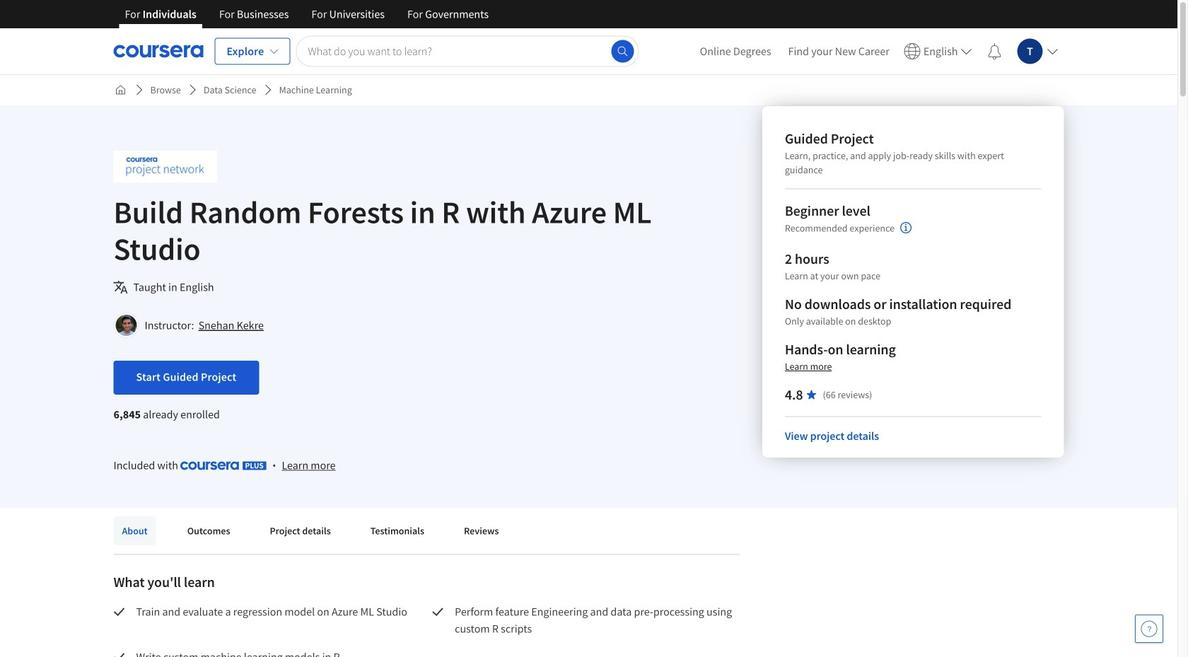 Task type: describe. For each thing, give the bounding box(es) containing it.
snehan kekre image
[[116, 315, 137, 336]]

banner navigation
[[114, 0, 500, 39]]

coursera project network image
[[114, 151, 217, 182]]



Task type: locate. For each thing, give the bounding box(es) containing it.
learn more about hands-on learning element
[[785, 359, 832, 373]]

home image
[[115, 84, 126, 95]]

information about difficulty level pre-requisites. image
[[901, 222, 912, 233]]

coursera plus image
[[180, 462, 267, 470]]

None search field
[[296, 36, 639, 67]]

help center image
[[1141, 620, 1158, 637]]

coursera image
[[114, 40, 203, 63]]

What do you want to learn? text field
[[296, 36, 639, 67]]



Task type: vqa. For each thing, say whether or not it's contained in the screenshot.
the move
no



